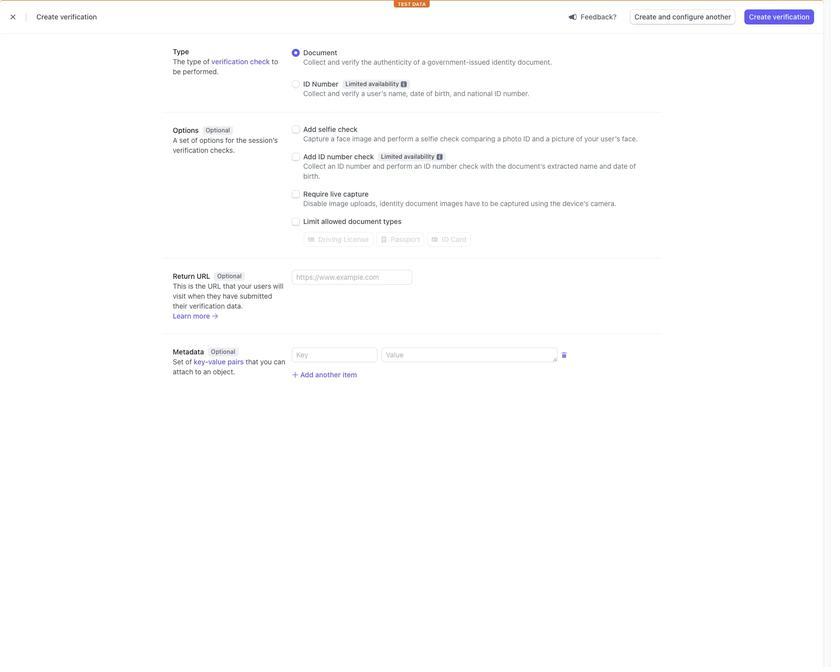 Task type: locate. For each thing, give the bounding box(es) containing it.
2 horizontal spatial svg image
[[432, 237, 438, 243]]

to down reports link
[[272, 57, 278, 66]]

an inside "that you can attach to an object."
[[203, 368, 211, 376]]

2 vertical spatial to
[[195, 368, 202, 376]]

is
[[188, 282, 194, 291]]

to inside to be performed.
[[272, 57, 278, 66]]

perform inside add selfie check capture a face image and perform a selfie check comparing a photo id and a picture of your user's face.
[[388, 135, 414, 143]]

add down key text field
[[301, 371, 314, 379]]

0 horizontal spatial that
[[223, 282, 236, 291]]

this is the url that your users will visit when they have submitted their verification data.
[[173, 282, 284, 311]]

id left number
[[304, 80, 310, 88]]

0 horizontal spatial create verification
[[36, 12, 97, 21]]

collect an id number and perform an id number check with the document's extracted name and date of birth.
[[304, 162, 637, 180]]

1 vertical spatial limited
[[381, 153, 403, 161]]

verification inside this is the url that your users will visit when they have submitted their verification data.
[[189, 302, 225, 311]]

be
[[173, 67, 181, 76], [491, 199, 499, 208]]

1 horizontal spatial document
[[406, 199, 438, 208]]

verification
[[60, 12, 97, 21], [774, 12, 810, 21], [212, 57, 248, 66], [173, 146, 209, 154], [189, 302, 225, 311]]

collect up birth.
[[304, 162, 326, 170]]

and inside document collect and verify the authenticity of a government-issued identity document.
[[328, 58, 340, 66]]

and down number
[[328, 89, 340, 98]]

verify up face
[[342, 89, 360, 98]]

and right face
[[374, 135, 386, 143]]

1 vertical spatial to
[[482, 199, 489, 208]]

key-
[[194, 358, 208, 366]]

2 vertical spatial add
[[301, 371, 314, 379]]

2 svg image from the left
[[381, 237, 387, 243]]

key-value pairs link
[[194, 357, 244, 367]]

0 horizontal spatial date
[[410, 89, 425, 98]]

url inside this is the url that your users will visit when they have submitted their verification data.
[[208, 282, 221, 291]]

document.
[[518, 58, 553, 66]]

document down uploads, in the left of the page
[[348, 217, 382, 226]]

id right photo
[[524, 135, 531, 143]]

svg image down the types
[[381, 237, 387, 243]]

the left authenticity
[[362, 58, 372, 66]]

0 horizontal spatial limited
[[346, 80, 367, 88]]

3 collect from the top
[[304, 162, 326, 170]]

0 horizontal spatial image
[[329, 199, 349, 208]]

another down key text field
[[316, 371, 341, 379]]

face
[[337, 135, 351, 143]]

1 horizontal spatial limited
[[381, 153, 403, 161]]

will
[[273, 282, 284, 291]]

data.
[[227, 302, 243, 311]]

of
[[203, 57, 210, 66], [414, 58, 420, 66], [427, 89, 433, 98], [577, 135, 583, 143], [191, 136, 198, 145], [630, 162, 637, 170], [186, 358, 192, 366]]

0 horizontal spatial to
[[195, 368, 202, 376]]

1 vertical spatial limited availability
[[381, 153, 435, 161]]

selfie up capture
[[319, 125, 336, 134]]

pairs
[[228, 358, 244, 366]]

date inside collect an id number and perform an id number check with the document's extracted name and date of birth.
[[614, 162, 628, 170]]

images
[[440, 199, 463, 208]]

billing
[[232, 27, 252, 36]]

user's left face. at the right of the page
[[601, 135, 621, 143]]

have up 'data.'
[[223, 292, 238, 301]]

identity
[[492, 58, 516, 66], [380, 199, 404, 208]]

collect down document in the top of the page
[[304, 58, 326, 66]]

1 vertical spatial another
[[316, 371, 341, 379]]

limited availability for perform
[[381, 153, 435, 161]]

connect link
[[297, 26, 335, 38]]

that left you
[[246, 358, 259, 366]]

0 vertical spatial perform
[[388, 135, 414, 143]]

identity right issued
[[492, 58, 516, 66]]

billing link
[[227, 26, 257, 38]]

verify down more
[[342, 58, 360, 66]]

that up 'data.'
[[223, 282, 236, 291]]

of down face. at the right of the page
[[630, 162, 637, 170]]

identity up the types
[[380, 199, 404, 208]]

configure
[[673, 12, 704, 21]]

to left 'captured'
[[482, 199, 489, 208]]

of right authenticity
[[414, 58, 420, 66]]

add for add id number check
[[304, 153, 317, 161]]

1 vertical spatial collect
[[304, 89, 326, 98]]

1 horizontal spatial create verification
[[750, 12, 810, 21]]

card
[[451, 235, 467, 244]]

1 horizontal spatial another
[[706, 12, 732, 21]]

date right name,
[[410, 89, 425, 98]]

collect down id number
[[304, 89, 326, 98]]

optional up this is the url that your users will visit when they have submitted their verification data.
[[217, 273, 242, 280]]

check left with
[[459, 162, 479, 170]]

id
[[304, 80, 310, 88], [495, 89, 502, 98], [524, 135, 531, 143], [319, 153, 325, 161], [338, 162, 344, 170], [424, 162, 431, 170], [442, 235, 449, 244]]

add up capture
[[304, 125, 317, 134]]

1 vertical spatial your
[[238, 282, 252, 291]]

availability for perform
[[404, 153, 435, 161]]

limited for user's
[[346, 80, 367, 88]]

1 vertical spatial image
[[329, 199, 349, 208]]

1 horizontal spatial to
[[272, 57, 278, 66]]

1 horizontal spatial have
[[465, 199, 480, 208]]

1 horizontal spatial user's
[[601, 135, 621, 143]]

0 vertical spatial your
[[585, 135, 599, 143]]

id up require live capture disable image uploads, identity document images have to be captured using the device's camera.
[[424, 162, 431, 170]]

1 vertical spatial selfie
[[421, 135, 438, 143]]

0 vertical spatial have
[[465, 199, 480, 208]]

0 vertical spatial be
[[173, 67, 181, 76]]

comparing
[[461, 135, 496, 143]]

1 vertical spatial availability
[[404, 153, 435, 161]]

set
[[179, 136, 189, 145]]

your up name
[[585, 135, 599, 143]]

1 horizontal spatial that
[[246, 358, 259, 366]]

url up they on the left of page
[[208, 282, 221, 291]]

svg image
[[308, 237, 314, 243], [381, 237, 387, 243], [432, 237, 438, 243]]

another up developers
[[706, 12, 732, 21]]

create verification
[[36, 12, 97, 21], [750, 12, 810, 21]]

of down metadata
[[186, 358, 192, 366]]

photo
[[503, 135, 522, 143]]

limited
[[346, 80, 367, 88], [381, 153, 403, 161]]

2 collect from the top
[[304, 89, 326, 98]]

create verification up 'mode'
[[750, 12, 810, 21]]

1 vertical spatial document
[[348, 217, 382, 226]]

id left card
[[442, 235, 449, 244]]

1 vertical spatial that
[[246, 358, 259, 366]]

Value text field
[[382, 348, 558, 362]]

0 horizontal spatial svg image
[[308, 237, 314, 243]]

verification inside button
[[774, 12, 810, 21]]

0 vertical spatial add
[[304, 125, 317, 134]]

check inside collect an id number and perform an id number check with the document's extracted name and date of birth.
[[459, 162, 479, 170]]

the right with
[[496, 162, 506, 170]]

notifications image
[[737, 7, 745, 15]]

verify
[[342, 58, 360, 66], [342, 89, 360, 98]]

add selfie check capture a face image and perform a selfie check comparing a photo id and a picture of your user's face.
[[304, 125, 638, 143]]

0 vertical spatial limited availability
[[346, 80, 399, 88]]

optional
[[206, 127, 230, 134], [217, 273, 242, 280], [211, 349, 235, 356]]

0 horizontal spatial document
[[348, 217, 382, 226]]

1 vertical spatial date
[[614, 162, 628, 170]]

1 vertical spatial have
[[223, 292, 238, 301]]

1 horizontal spatial date
[[614, 162, 628, 170]]

the inside a set of options for the session's verification checks.
[[236, 136, 247, 145]]

https://www.example.com text field
[[293, 271, 412, 285]]

your up submitted
[[238, 282, 252, 291]]

add
[[304, 125, 317, 134], [304, 153, 317, 161], [301, 371, 314, 379]]

be left 'captured'
[[491, 199, 499, 208]]

you
[[260, 358, 272, 366]]

2 horizontal spatial to
[[482, 199, 489, 208]]

perform
[[388, 135, 414, 143], [387, 162, 413, 170]]

user's left name,
[[367, 89, 387, 98]]

url right return
[[197, 272, 210, 281]]

id down add id number check
[[338, 162, 344, 170]]

connect
[[302, 27, 330, 36]]

1 horizontal spatial identity
[[492, 58, 516, 66]]

availability
[[369, 80, 399, 88], [404, 153, 435, 161]]

1 vertical spatial perform
[[387, 162, 413, 170]]

id inside add selfie check capture a face image and perform a selfie check comparing a photo id and a picture of your user's face.
[[524, 135, 531, 143]]

document left images
[[406, 199, 438, 208]]

visit
[[173, 292, 186, 301]]

the
[[173, 57, 185, 66]]

national
[[468, 89, 493, 98]]

1 vertical spatial optional
[[217, 273, 242, 280]]

1 horizontal spatial availability
[[404, 153, 435, 161]]

a left name,
[[362, 89, 365, 98]]

add inside button
[[301, 371, 314, 379]]

return
[[173, 272, 195, 281]]

mode
[[750, 27, 768, 36]]

feedback? button
[[565, 10, 621, 24]]

0 vertical spatial image
[[353, 135, 372, 143]]

2 verify from the top
[[342, 89, 360, 98]]

0 vertical spatial selfie
[[319, 125, 336, 134]]

image right face
[[353, 135, 372, 143]]

and up uploads, in the left of the page
[[373, 162, 385, 170]]

1 horizontal spatial selfie
[[421, 135, 438, 143]]

1 vertical spatial url
[[208, 282, 221, 291]]

0 vertical spatial user's
[[367, 89, 387, 98]]

capture
[[344, 190, 369, 198]]

0 horizontal spatial be
[[173, 67, 181, 76]]

learn
[[173, 312, 191, 321]]

0 vertical spatial to
[[272, 57, 278, 66]]

number
[[327, 153, 353, 161], [346, 162, 371, 170], [433, 162, 458, 170]]

collect inside collect an id number and perform an id number check with the document's extracted name and date of birth.
[[304, 162, 326, 170]]

1 horizontal spatial image
[[353, 135, 372, 143]]

1 horizontal spatial your
[[585, 135, 599, 143]]

0 vertical spatial another
[[706, 12, 732, 21]]

can
[[274, 358, 286, 366]]

name,
[[389, 89, 409, 98]]

new business
[[38, 7, 78, 15]]

add down capture
[[304, 153, 317, 161]]

0 vertical spatial date
[[410, 89, 425, 98]]

svg image down limit
[[308, 237, 314, 243]]

the inside document collect and verify the authenticity of a government-issued identity document.
[[362, 58, 372, 66]]

create inside button
[[662, 7, 682, 14]]

0 horizontal spatial your
[[238, 282, 252, 291]]

url
[[197, 272, 210, 281], [208, 282, 221, 291]]

1 create verification from the left
[[36, 12, 97, 21]]

verify inside document collect and verify the authenticity of a government-issued identity document.
[[342, 58, 360, 66]]

collect
[[304, 58, 326, 66], [304, 89, 326, 98], [304, 162, 326, 170]]

image inside require live capture disable image uploads, identity document images have to be captured using the device's camera.
[[329, 199, 349, 208]]

a left government-
[[422, 58, 426, 66]]

1 svg image from the left
[[308, 237, 314, 243]]

metadata
[[173, 348, 204, 356]]

of inside collect an id number and perform an id number check with the document's extracted name and date of birth.
[[630, 162, 637, 170]]

a
[[422, 58, 426, 66], [362, 89, 365, 98], [331, 135, 335, 143], [416, 135, 419, 143], [498, 135, 501, 143], [546, 135, 550, 143]]

to inside "that you can attach to an object."
[[195, 368, 202, 376]]

1 horizontal spatial svg image
[[381, 237, 387, 243]]

create inside button
[[635, 12, 657, 21]]

1 vertical spatial be
[[491, 199, 499, 208]]

the right for
[[236, 136, 247, 145]]

and right name
[[600, 162, 612, 170]]

name
[[580, 162, 598, 170]]

the right using
[[551, 199, 561, 208]]

and left configure
[[659, 12, 671, 21]]

that
[[223, 282, 236, 291], [246, 358, 259, 366]]

0 horizontal spatial have
[[223, 292, 238, 301]]

driving
[[318, 235, 342, 244]]

to
[[272, 57, 278, 66], [482, 199, 489, 208], [195, 368, 202, 376]]

1 vertical spatial user's
[[601, 135, 621, 143]]

selfie
[[319, 125, 336, 134], [421, 135, 438, 143]]

for
[[226, 136, 234, 145]]

of right "set"
[[191, 136, 198, 145]]

add inside add selfie check capture a face image and perform a selfie check comparing a photo id and a picture of your user's face.
[[304, 125, 317, 134]]

home link
[[20, 26, 49, 38]]

0 horizontal spatial an
[[203, 368, 211, 376]]

svg image for passport
[[381, 237, 387, 243]]

and right birth,
[[454, 89, 466, 98]]

their
[[173, 302, 188, 311]]

1 vertical spatial verify
[[342, 89, 360, 98]]

create verification up payments
[[36, 12, 97, 21]]

0 vertical spatial identity
[[492, 58, 516, 66]]

this
[[173, 282, 187, 291]]

attach
[[173, 368, 193, 376]]

0 vertical spatial collect
[[304, 58, 326, 66]]

balances
[[101, 27, 131, 36]]

and down document in the top of the page
[[328, 58, 340, 66]]

limited for and
[[381, 153, 403, 161]]

image
[[353, 135, 372, 143], [329, 199, 349, 208]]

verification check link
[[212, 57, 270, 67]]

1 collect from the top
[[304, 58, 326, 66]]

birth.
[[304, 172, 321, 180]]

to down key-
[[195, 368, 202, 376]]

be inside to be performed.
[[173, 67, 181, 76]]

1 vertical spatial identity
[[380, 199, 404, 208]]

have right images
[[465, 199, 480, 208]]

0 vertical spatial verify
[[342, 58, 360, 66]]

optional up options
[[206, 127, 230, 134]]

2 vertical spatial collect
[[304, 162, 326, 170]]

create verification inside button
[[750, 12, 810, 21]]

be down the on the left of the page
[[173, 67, 181, 76]]

date down face. at the right of the page
[[614, 162, 628, 170]]

0 vertical spatial optional
[[206, 127, 230, 134]]

of right picture
[[577, 135, 583, 143]]

None search field
[[283, 5, 522, 17]]

image down live
[[329, 199, 349, 208]]

learn more link
[[173, 312, 218, 322]]

1 horizontal spatial be
[[491, 199, 499, 208]]

2 create verification from the left
[[750, 12, 810, 21]]

0 vertical spatial document
[[406, 199, 438, 208]]

0 vertical spatial that
[[223, 282, 236, 291]]

svg image left id card
[[432, 237, 438, 243]]

optional up key-value pairs link on the bottom
[[211, 349, 235, 356]]

document collect and verify the authenticity of a government-issued identity document.
[[304, 48, 553, 66]]

check up face
[[338, 125, 358, 134]]

have
[[465, 199, 480, 208], [223, 292, 238, 301]]

0 vertical spatial limited
[[346, 80, 367, 88]]

identity inside require live capture disable image uploads, identity document images have to be captured using the device's camera.
[[380, 199, 404, 208]]

svg image for id card
[[432, 237, 438, 243]]

0 horizontal spatial identity
[[380, 199, 404, 208]]

options
[[200, 136, 224, 145]]

selfie down collect and verify a user's name, date of birth, and national id number.
[[421, 135, 438, 143]]

1 verify from the top
[[342, 58, 360, 66]]

the right is
[[196, 282, 206, 291]]

a set of options for the session's verification checks.
[[173, 136, 278, 154]]

more
[[193, 312, 210, 321]]

limited availability for name,
[[346, 80, 399, 88]]

add id number check
[[304, 153, 374, 161]]

0 vertical spatial availability
[[369, 80, 399, 88]]

the inside require live capture disable image uploads, identity document images have to be captured using the device's camera.
[[551, 199, 561, 208]]

1 vertical spatial add
[[304, 153, 317, 161]]

0 horizontal spatial availability
[[369, 80, 399, 88]]

have inside this is the url that your users will visit when they have submitted their verification data.
[[223, 292, 238, 301]]

3 svg image from the left
[[432, 237, 438, 243]]



Task type: describe. For each thing, give the bounding box(es) containing it.
collect inside document collect and verify the authenticity of a government-issued identity document.
[[304, 58, 326, 66]]

image inside add selfie check capture a face image and perform a selfie check comparing a photo id and a picture of your user's face.
[[353, 135, 372, 143]]

number up require live capture disable image uploads, identity document images have to be captured using the device's camera.
[[433, 162, 458, 170]]

collect for add
[[304, 162, 326, 170]]

return url
[[173, 272, 210, 281]]

customers
[[142, 27, 178, 36]]

that you can attach to an object.
[[173, 358, 286, 376]]

verification inside a set of options for the session's verification checks.
[[173, 146, 209, 154]]

reports link
[[259, 26, 295, 38]]

issued
[[469, 58, 490, 66]]

id down capture
[[319, 153, 325, 161]]

to be performed.
[[173, 57, 278, 76]]

developers
[[686, 27, 723, 36]]

submitted
[[240, 292, 272, 301]]

payments link
[[51, 26, 94, 38]]

the inside this is the url that your users will visit when they have submitted their verification data.
[[196, 282, 206, 291]]

to inside require live capture disable image uploads, identity document images have to be captured using the device's camera.
[[482, 199, 489, 208]]

using
[[531, 199, 549, 208]]

picture
[[552, 135, 575, 143]]

document inside require live capture disable image uploads, identity document images have to be captured using the device's camera.
[[406, 199, 438, 208]]

limit
[[304, 217, 320, 226]]

have inside require live capture disable image uploads, identity document images have to be captured using the device's camera.
[[465, 199, 480, 208]]

id card
[[442, 235, 467, 244]]

number down add id number check
[[346, 162, 371, 170]]

create button
[[656, 5, 698, 17]]

a left picture
[[546, 135, 550, 143]]

authenticity
[[374, 58, 412, 66]]

create inside button
[[750, 12, 772, 21]]

check left comparing at the right top of the page
[[440, 135, 460, 143]]

1 horizontal spatial an
[[328, 162, 336, 170]]

collect for to be performed.
[[304, 89, 326, 98]]

create and configure another
[[635, 12, 732, 21]]

collect and verify a user's name, date of birth, and national id number.
[[304, 89, 530, 98]]

a
[[173, 136, 178, 145]]

home
[[25, 27, 44, 36]]

type
[[187, 57, 201, 66]]

that inside "that you can attach to an object."
[[246, 358, 259, 366]]

type
[[173, 47, 189, 56]]

set
[[173, 358, 184, 366]]

new business button
[[20, 4, 88, 18]]

add for add selfie check capture a face image and perform a selfie check comparing a photo id and a picture of your user's face.
[[304, 125, 317, 134]]

a left photo
[[498, 135, 501, 143]]

business
[[52, 7, 78, 15]]

optional for that
[[217, 273, 242, 280]]

0 horizontal spatial user's
[[367, 89, 387, 98]]

users
[[254, 282, 271, 291]]

live
[[331, 190, 342, 198]]

check up capture on the left top of page
[[355, 153, 374, 161]]

capture
[[304, 135, 329, 143]]

and inside button
[[659, 12, 671, 21]]

check down reports link
[[250, 57, 270, 66]]

passport
[[391, 235, 420, 244]]

id right national
[[495, 89, 502, 98]]

identity inside document collect and verify the authenticity of a government-issued identity document.
[[492, 58, 516, 66]]

require
[[304, 190, 329, 198]]

id number
[[304, 80, 339, 88]]

of inside add selfie check capture a face image and perform a selfie check comparing a photo id and a picture of your user's face.
[[577, 135, 583, 143]]

0 horizontal spatial another
[[316, 371, 341, 379]]

value
[[208, 358, 226, 366]]

availability for name,
[[369, 80, 399, 88]]

more
[[342, 27, 359, 36]]

add for add another item
[[301, 371, 314, 379]]

captured
[[501, 199, 529, 208]]

your inside this is the url that your users will visit when they have submitted their verification data.
[[238, 282, 252, 291]]

set of key-value pairs
[[173, 358, 244, 366]]

2 vertical spatial optional
[[211, 349, 235, 356]]

options
[[173, 126, 199, 135]]

item
[[343, 371, 357, 379]]

license
[[344, 235, 369, 244]]

a down collect and verify a user's name, date of birth, and national id number.
[[416, 135, 419, 143]]

optional for for
[[206, 127, 230, 134]]

products
[[190, 27, 220, 36]]

that inside this is the url that your users will visit when they have submitted their verification data.
[[223, 282, 236, 291]]

birth,
[[435, 89, 452, 98]]

number down face
[[327, 153, 353, 161]]

user's inside add selfie check capture a face image and perform a selfie check comparing a photo id and a picture of your user's face.
[[601, 135, 621, 143]]

a left face
[[331, 135, 335, 143]]

of left birth,
[[427, 89, 433, 98]]

face.
[[623, 135, 638, 143]]

uploads,
[[351, 199, 378, 208]]

be inside require live capture disable image uploads, identity document images have to be captured using the device's camera.
[[491, 199, 499, 208]]

svg image for driving license
[[308, 237, 314, 243]]

object.
[[213, 368, 235, 376]]

extracted
[[548, 162, 579, 170]]

a inside document collect and verify the authenticity of a government-issued identity document.
[[422, 58, 426, 66]]

feedback?
[[581, 12, 617, 21]]

checks.
[[210, 146, 235, 154]]

the inside collect an id number and perform an id number check with the document's extracted name and date of birth.
[[496, 162, 506, 170]]

of inside document collect and verify the authenticity of a government-issued identity document.
[[414, 58, 420, 66]]

types
[[384, 217, 402, 226]]

Key text field
[[293, 348, 377, 362]]

developers link
[[681, 26, 728, 38]]

number.
[[504, 89, 530, 98]]

perform inside collect an id number and perform an id number check with the document's extracted name and date of birth.
[[387, 162, 413, 170]]

and left picture
[[533, 135, 545, 143]]

customers link
[[138, 26, 183, 38]]

balances link
[[96, 26, 136, 38]]

number
[[312, 80, 339, 88]]

allowed
[[322, 217, 347, 226]]

create and configure another button
[[631, 10, 736, 24]]

identity
[[367, 28, 389, 36]]

when
[[188, 292, 205, 301]]

of inside a set of options for the session's verification checks.
[[191, 136, 198, 145]]

performed.
[[183, 67, 219, 76]]

driving license
[[318, 235, 369, 244]]

payments
[[56, 27, 89, 36]]

limit allowed document types
[[304, 217, 402, 226]]

add another item
[[301, 371, 357, 379]]

create verification button
[[746, 10, 814, 24]]

test mode
[[734, 27, 768, 36]]

new
[[38, 7, 51, 15]]

government-
[[428, 58, 469, 66]]

reports
[[264, 27, 290, 36]]

0 horizontal spatial selfie
[[319, 125, 336, 134]]

test
[[734, 27, 748, 36]]

with
[[481, 162, 494, 170]]

they
[[207, 292, 221, 301]]

2 horizontal spatial an
[[415, 162, 422, 170]]

of up performed.
[[203, 57, 210, 66]]

device's
[[563, 199, 589, 208]]

your inside add selfie check capture a face image and perform a selfie check comparing a photo id and a picture of your user's face.
[[585, 135, 599, 143]]

document
[[304, 48, 338, 57]]

session's
[[249, 136, 278, 145]]

0 vertical spatial url
[[197, 272, 210, 281]]



Task type: vqa. For each thing, say whether or not it's contained in the screenshot.
VERIFY inside the Document Collect and verify the authenticity of a government-issued identity document.
yes



